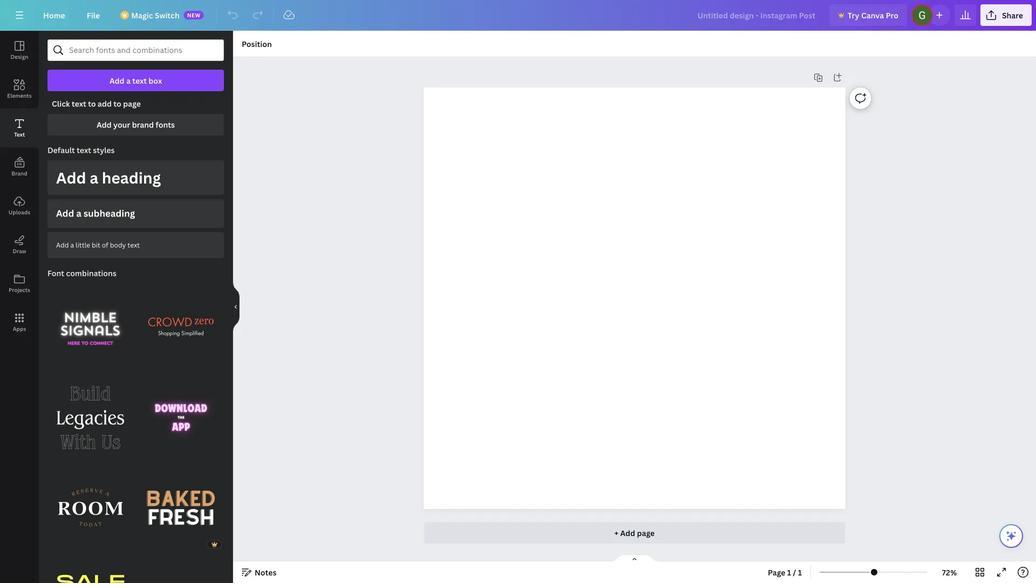 Task type: vqa. For each thing, say whether or not it's contained in the screenshot.
Animeify image
no



Task type: describe. For each thing, give the bounding box(es) containing it.
72%
[[943, 567, 958, 578]]

elements
[[7, 92, 32, 99]]

home link
[[35, 4, 74, 26]]

subheading
[[84, 207, 135, 220]]

draw
[[13, 247, 26, 255]]

text button
[[0, 109, 39, 147]]

Design title text field
[[689, 4, 826, 26]]

magic switch
[[131, 10, 180, 20]]

share
[[1003, 10, 1024, 20]]

+ add page
[[615, 528, 655, 538]]

apps button
[[0, 303, 39, 342]]

canva
[[862, 10, 885, 20]]

72% button
[[933, 564, 968, 581]]

default
[[48, 145, 75, 155]]

add a subheading
[[56, 207, 135, 220]]

add for add a text box
[[110, 75, 125, 86]]

+ add page button
[[424, 522, 846, 544]]

page inside button
[[638, 528, 655, 538]]

little
[[76, 240, 90, 249]]

/
[[794, 567, 797, 578]]

add
[[98, 99, 112, 109]]

notes button
[[238, 564, 281, 581]]

text left box
[[132, 75, 147, 86]]

add a little bit of body text
[[56, 240, 140, 249]]

a for heading
[[90, 167, 98, 188]]

try
[[848, 10, 860, 20]]

add your brand fonts
[[97, 120, 175, 130]]

file button
[[78, 4, 109, 26]]

position
[[242, 39, 272, 49]]

new
[[187, 11, 201, 19]]

brand
[[132, 120, 154, 130]]

projects
[[9, 286, 30, 294]]

elements button
[[0, 70, 39, 109]]

design button
[[0, 31, 39, 70]]

notes
[[255, 567, 277, 578]]

font
[[48, 268, 64, 278]]

page 1 / 1
[[769, 567, 803, 578]]

position button
[[238, 35, 276, 52]]

add a little bit of body text button
[[48, 232, 224, 258]]

draw button
[[0, 225, 39, 264]]

text right click
[[72, 99, 86, 109]]

text
[[14, 131, 25, 138]]

1 to from the left
[[88, 99, 96, 109]]

0 vertical spatial page
[[123, 99, 141, 109]]

projects button
[[0, 264, 39, 303]]

add for add a little bit of body text
[[56, 240, 69, 249]]

share button
[[981, 4, 1033, 26]]

add inside + add page button
[[621, 528, 636, 538]]

add a heading
[[56, 167, 161, 188]]



Task type: locate. For each thing, give the bounding box(es) containing it.
click
[[52, 99, 70, 109]]

a down styles
[[90, 167, 98, 188]]

home
[[43, 10, 65, 20]]

1
[[788, 567, 792, 578], [799, 567, 803, 578]]

text
[[132, 75, 147, 86], [72, 99, 86, 109], [77, 145, 91, 155], [128, 240, 140, 249]]

page
[[769, 567, 786, 578]]

1 right /
[[799, 567, 803, 578]]

add inside add a heading button
[[56, 167, 86, 188]]

add your brand fonts button
[[48, 114, 224, 136]]

uploads button
[[0, 186, 39, 225]]

a inside button
[[126, 75, 131, 86]]

a
[[126, 75, 131, 86], [90, 167, 98, 188], [76, 207, 81, 220], [70, 240, 74, 249]]

add left the subheading
[[56, 207, 74, 220]]

default text styles
[[48, 145, 115, 155]]

1 left /
[[788, 567, 792, 578]]

font combinations
[[48, 268, 117, 278]]

fonts
[[156, 120, 175, 130]]

your
[[113, 120, 130, 130]]

click text to add to page
[[52, 99, 141, 109]]

add
[[110, 75, 125, 86], [97, 120, 112, 130], [56, 167, 86, 188], [56, 207, 74, 220], [56, 240, 69, 249], [621, 528, 636, 538]]

1 horizontal spatial to
[[114, 99, 121, 109]]

a left little
[[70, 240, 74, 249]]

brand
[[11, 170, 27, 177]]

2 1 from the left
[[799, 567, 803, 578]]

canva assistant image
[[1006, 530, 1019, 543]]

add a text box button
[[48, 70, 224, 91]]

add inside add a little bit of body text button
[[56, 240, 69, 249]]

try canva pro
[[848, 10, 899, 20]]

1 vertical spatial page
[[638, 528, 655, 538]]

text left styles
[[77, 145, 91, 155]]

1 1 from the left
[[788, 567, 792, 578]]

bit
[[92, 240, 100, 249]]

a for text
[[126, 75, 131, 86]]

try canva pro button
[[830, 4, 908, 26]]

body
[[110, 240, 126, 249]]

add right +
[[621, 528, 636, 538]]

styles
[[93, 145, 115, 155]]

file
[[87, 10, 100, 20]]

add up add
[[110, 75, 125, 86]]

box
[[149, 75, 162, 86]]

brand button
[[0, 147, 39, 186]]

add a text box
[[110, 75, 162, 86]]

design
[[11, 53, 28, 60]]

add left little
[[56, 240, 69, 249]]

a inside add a little bit of body text button
[[70, 240, 74, 249]]

to left add
[[88, 99, 96, 109]]

add down default
[[56, 167, 86, 188]]

apps
[[13, 325, 26, 332]]

combinations
[[66, 268, 117, 278]]

a for little
[[70, 240, 74, 249]]

show pages image
[[609, 554, 661, 563]]

add inside button
[[110, 75, 125, 86]]

add for add your brand fonts
[[97, 120, 112, 130]]

add inside add a subheading button
[[56, 207, 74, 220]]

add for add a heading
[[56, 167, 86, 188]]

magic
[[131, 10, 153, 20]]

0 horizontal spatial 1
[[788, 567, 792, 578]]

1 horizontal spatial 1
[[799, 567, 803, 578]]

to right add
[[114, 99, 121, 109]]

page up "add your brand fonts" button
[[123, 99, 141, 109]]

uploads
[[9, 208, 30, 216]]

add left your
[[97, 120, 112, 130]]

a inside add a heading button
[[90, 167, 98, 188]]

text right body
[[128, 240, 140, 249]]

add a subheading button
[[48, 199, 224, 228]]

switch
[[155, 10, 180, 20]]

add for add a subheading
[[56, 207, 74, 220]]

page
[[123, 99, 141, 109], [638, 528, 655, 538]]

main menu bar
[[0, 0, 1037, 31]]

a for subheading
[[76, 207, 81, 220]]

1 horizontal spatial page
[[638, 528, 655, 538]]

0 horizontal spatial to
[[88, 99, 96, 109]]

a left the subheading
[[76, 207, 81, 220]]

a inside add a subheading button
[[76, 207, 81, 220]]

to
[[88, 99, 96, 109], [114, 99, 121, 109]]

side panel tab list
[[0, 31, 39, 342]]

hide image
[[233, 281, 240, 333]]

pro
[[887, 10, 899, 20]]

a left box
[[126, 75, 131, 86]]

group
[[138, 465, 224, 551], [209, 549, 222, 562]]

0 horizontal spatial page
[[123, 99, 141, 109]]

add inside "add your brand fonts" button
[[97, 120, 112, 130]]

2 to from the left
[[114, 99, 121, 109]]

heading
[[102, 167, 161, 188]]

add a heading button
[[48, 160, 224, 195]]

+
[[615, 528, 619, 538]]

Search fonts and combinations search field
[[69, 40, 203, 60]]

page up the show pages image
[[638, 528, 655, 538]]

of
[[102, 240, 108, 249]]



